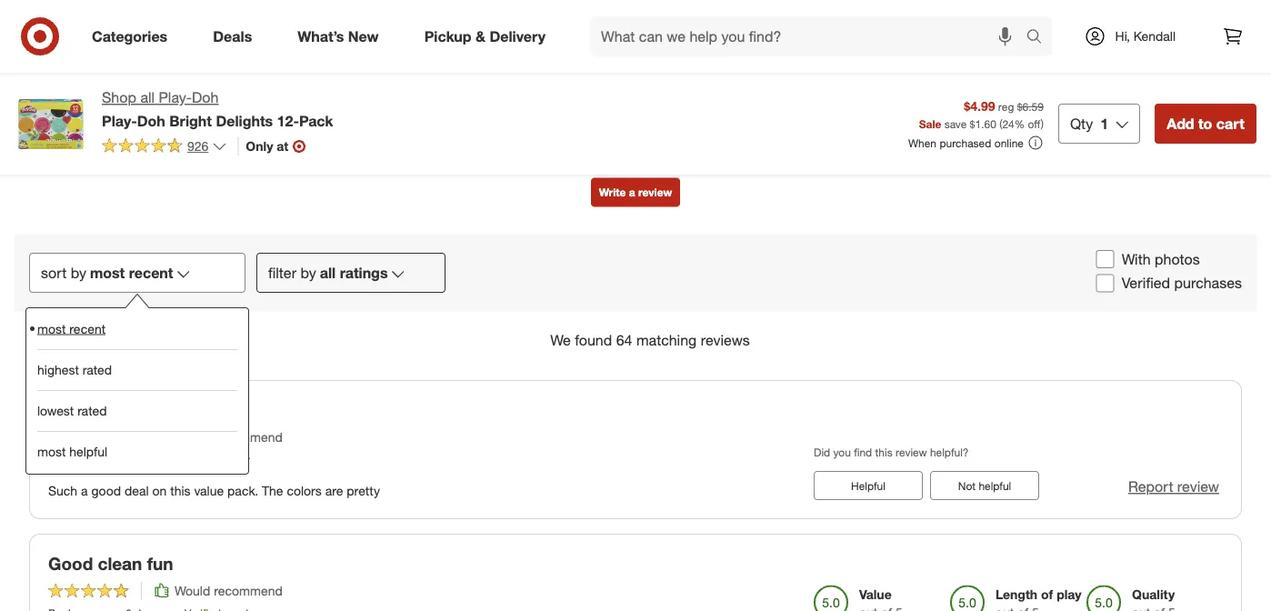 Task type: describe. For each thing, give the bounding box(es) containing it.
by for sort by
[[71, 264, 86, 282]]

jessicak - 3 days ago verified purchaser
[[48, 453, 250, 466]]

write
[[599, 185, 626, 199]]

sort
[[41, 264, 67, 282]]

review inside button
[[1178, 478, 1220, 496]]

deals link
[[198, 16, 275, 56]]

delights
[[216, 112, 273, 130]]

rated for lowest rated
[[77, 403, 107, 419]]

not
[[959, 479, 976, 492]]

highest rated link
[[37, 350, 237, 390]]

recommend for good clean fun
[[214, 583, 283, 599]]

helpful for most helpful
[[69, 444, 107, 460]]

what's
[[298, 27, 344, 45]]

such a good deal on this value pack. the colors are pretty
[[48, 483, 380, 499]]

review inside button
[[639, 185, 672, 199]]

helpful?
[[931, 445, 969, 459]]

0 horizontal spatial doh
[[137, 112, 165, 130]]

most for most recent
[[37, 321, 66, 337]]

0 vertical spatial play-
[[159, 89, 192, 106]]

filter by all ratings
[[268, 264, 388, 282]]

helpful for not helpful
[[979, 479, 1012, 492]]

good clean fun
[[48, 553, 173, 574]]

length
[[996, 586, 1038, 602]]

1 vertical spatial review
[[896, 445, 928, 459]]

helpful button
[[814, 471, 923, 500]]

good
[[91, 483, 121, 499]]

purchaser
[[201, 453, 250, 466]]

helpful
[[852, 479, 886, 492]]

online
[[995, 136, 1024, 150]]

lowest
[[37, 403, 74, 419]]

pickup & delivery link
[[409, 16, 569, 56]]

1.60
[[976, 117, 997, 130]]

$
[[970, 117, 976, 130]]

most helpful
[[37, 444, 107, 460]]

sale
[[919, 117, 942, 130]]

write a review
[[599, 185, 672, 199]]

cart
[[1217, 115, 1245, 132]]

such
[[48, 483, 77, 499]]

not helpful
[[959, 479, 1012, 492]]

report review button
[[1129, 477, 1220, 497]]

with photos
[[1122, 250, 1201, 268]]

With photos checkbox
[[1097, 250, 1115, 268]]

did you find this review helpful?
[[814, 445, 969, 459]]

write a review button
[[591, 178, 681, 207]]

add
[[1167, 115, 1195, 132]]

926
[[187, 138, 209, 154]]

64
[[617, 332, 633, 349]]

to
[[1199, 115, 1213, 132]]

of
[[1042, 586, 1054, 602]]

-
[[95, 453, 99, 466]]

new
[[348, 27, 379, 45]]

0 vertical spatial doh
[[192, 89, 219, 106]]

(
[[1000, 117, 1003, 130]]

on
[[152, 483, 167, 499]]

most helpful link
[[37, 431, 237, 472]]

highest rated
[[37, 362, 112, 378]]

reviews
[[701, 332, 750, 349]]

jessicak
[[48, 453, 92, 466]]

add to cart
[[1167, 115, 1245, 132]]

rated for highest rated
[[83, 362, 112, 378]]

$6.59
[[1018, 100, 1044, 113]]

)
[[1041, 117, 1044, 130]]

with
[[1122, 250, 1151, 268]]

0 horizontal spatial recent
[[69, 321, 106, 337]]

only at
[[246, 138, 289, 154]]

categories
[[92, 27, 168, 45]]

pack.
[[227, 483, 258, 499]]

clean
[[98, 553, 142, 574]]

we
[[551, 332, 571, 349]]

report
[[1129, 478, 1174, 496]]

0 vertical spatial value
[[194, 483, 224, 499]]

1 vertical spatial this
[[170, 483, 191, 499]]

did
[[814, 445, 831, 459]]

what's new
[[298, 27, 379, 45]]

colors
[[287, 483, 322, 499]]

1 horizontal spatial recent
[[129, 264, 173, 282]]

quality
[[1133, 586, 1176, 602]]

good for good
[[48, 399, 93, 420]]

pickup
[[425, 27, 472, 45]]

guest review image 1 of 2, zoom in image
[[508, 22, 621, 136]]

hi, kendall
[[1116, 28, 1176, 44]]

by for filter by
[[301, 264, 316, 282]]

fun
[[147, 553, 173, 574]]

qty
[[1071, 115, 1094, 132]]

0 vertical spatial most
[[90, 264, 125, 282]]

delivery
[[490, 27, 546, 45]]

image of play-doh bright delights 12-pack image
[[15, 87, 87, 160]]

1 vertical spatial verified
[[161, 453, 198, 466]]

lowest rated
[[37, 403, 107, 419]]

12-
[[277, 112, 299, 130]]



Task type: vqa. For each thing, say whether or not it's contained in the screenshot.
care for Skin
no



Task type: locate. For each thing, give the bounding box(es) containing it.
search button
[[1019, 16, 1062, 60]]

$4.99
[[965, 98, 996, 114]]

1 horizontal spatial helpful
[[979, 479, 1012, 492]]

good for good clean fun
[[48, 553, 93, 574]]

recent up most recent link
[[129, 264, 173, 282]]

this
[[876, 445, 893, 459], [170, 483, 191, 499]]

a for such
[[81, 483, 88, 499]]

rated right highest
[[83, 362, 112, 378]]

1 vertical spatial play-
[[102, 112, 137, 130]]

doh up bright at top
[[192, 89, 219, 106]]

purchases
[[1175, 274, 1243, 292]]

find
[[854, 445, 873, 459]]

1 by from the left
[[71, 264, 86, 282]]

qty 1
[[1071, 115, 1109, 132]]

a for write
[[629, 185, 636, 199]]

3
[[102, 453, 108, 466]]

verified down with
[[1122, 274, 1171, 292]]

2 good from the top
[[48, 553, 93, 574]]

verified
[[1122, 274, 1171, 292], [161, 453, 198, 466]]

sort by most recent
[[41, 264, 173, 282]]

1 vertical spatial value
[[860, 586, 892, 602]]

guest review image 2 of 2, zoom in image
[[636, 22, 750, 136]]

by right filter
[[301, 264, 316, 282]]

1 vertical spatial helpful
[[979, 479, 1012, 492]]

2 would recommend from the top
[[175, 583, 283, 599]]

&
[[476, 27, 486, 45]]

helpful
[[69, 444, 107, 460], [979, 479, 1012, 492]]

0 vertical spatial a
[[629, 185, 636, 199]]

ratings
[[340, 264, 388, 282]]

deal
[[125, 483, 149, 499]]

only
[[246, 138, 273, 154]]

verified purchases
[[1122, 274, 1243, 292]]

1 vertical spatial recent
[[69, 321, 106, 337]]

pack
[[299, 112, 333, 130]]

926 link
[[102, 137, 227, 158]]

$4.99 reg $6.59 sale save $ 1.60 ( 24 % off )
[[919, 98, 1044, 130]]

when purchased online
[[909, 136, 1024, 150]]

recent
[[129, 264, 173, 282], [69, 321, 106, 337]]

rated
[[83, 362, 112, 378], [77, 403, 107, 419]]

value
[[194, 483, 224, 499], [860, 586, 892, 602]]

pickup & delivery
[[425, 27, 546, 45]]

2 horizontal spatial review
[[1178, 478, 1220, 496]]

0 vertical spatial this
[[876, 445, 893, 459]]

review right report
[[1178, 478, 1220, 496]]

shop
[[102, 89, 136, 106]]

rated right lowest
[[77, 403, 107, 419]]

you
[[834, 445, 851, 459]]

would for good
[[175, 429, 210, 445]]

recent up highest rated
[[69, 321, 106, 337]]

helpful inside "link"
[[69, 444, 107, 460]]

a right write
[[629, 185, 636, 199]]

most up highest
[[37, 321, 66, 337]]

1 vertical spatial a
[[81, 483, 88, 499]]

add to cart button
[[1156, 104, 1257, 144]]

lowest rated link
[[37, 390, 237, 431]]

save
[[945, 117, 967, 130]]

ago
[[138, 453, 155, 466]]

0 horizontal spatial value
[[194, 483, 224, 499]]

would recommend
[[175, 429, 283, 445], [175, 583, 283, 599]]

0 vertical spatial would recommend
[[175, 429, 283, 445]]

2 vertical spatial review
[[1178, 478, 1220, 496]]

1 horizontal spatial value
[[860, 586, 892, 602]]

play
[[1057, 586, 1082, 602]]

%
[[1015, 117, 1025, 130]]

2 would from the top
[[175, 583, 210, 599]]

reg
[[999, 100, 1015, 113]]

0 vertical spatial all
[[140, 89, 155, 106]]

1 good from the top
[[48, 399, 93, 420]]

1 would recommend from the top
[[175, 429, 283, 445]]

1 vertical spatial most
[[37, 321, 66, 337]]

most recent link
[[37, 309, 237, 350]]

review right write
[[639, 185, 672, 199]]

length of play
[[996, 586, 1082, 602]]

0 horizontal spatial helpful
[[69, 444, 107, 460]]

1 horizontal spatial a
[[629, 185, 636, 199]]

would recommend for good clean fun
[[175, 583, 283, 599]]

would recommend for good
[[175, 429, 283, 445]]

this right the find
[[876, 445, 893, 459]]

at
[[277, 138, 289, 154]]

by right sort
[[71, 264, 86, 282]]

verified right ago
[[161, 453, 198, 466]]

most right sort
[[90, 264, 125, 282]]

the
[[262, 483, 283, 499]]

1
[[1101, 115, 1109, 132]]

most for most helpful
[[37, 444, 66, 460]]

1 horizontal spatial by
[[301, 264, 316, 282]]

most recent
[[37, 321, 106, 337]]

would for good clean fun
[[175, 583, 210, 599]]

1 vertical spatial would
[[175, 583, 210, 599]]

0 horizontal spatial this
[[170, 483, 191, 499]]

shop all play-doh play-doh bright delights 12-pack
[[102, 89, 333, 130]]

all
[[140, 89, 155, 106], [320, 264, 336, 282]]

all right shop
[[140, 89, 155, 106]]

what's new link
[[282, 16, 402, 56]]

0 vertical spatial review
[[639, 185, 672, 199]]

0 horizontal spatial verified
[[161, 453, 198, 466]]

2 vertical spatial most
[[37, 444, 66, 460]]

good
[[48, 399, 93, 420], [48, 553, 93, 574]]

1 vertical spatial recommend
[[214, 583, 283, 599]]

1 horizontal spatial play-
[[159, 89, 192, 106]]

review left helpful?
[[896, 445, 928, 459]]

helpful left days
[[69, 444, 107, 460]]

play- down shop
[[102, 112, 137, 130]]

most inside "link"
[[37, 444, 66, 460]]

by
[[71, 264, 86, 282], [301, 264, 316, 282]]

good left "clean"
[[48, 553, 93, 574]]

0 vertical spatial rated
[[83, 362, 112, 378]]

matching
[[637, 332, 697, 349]]

doh up 926 link
[[137, 112, 165, 130]]

1 vertical spatial doh
[[137, 112, 165, 130]]

What can we help you find? suggestions appear below search field
[[590, 16, 1031, 56]]

1 vertical spatial would recommend
[[175, 583, 283, 599]]

most up such
[[37, 444, 66, 460]]

all left ratings
[[320, 264, 336, 282]]

report review
[[1129, 478, 1220, 496]]

recommend for good
[[214, 429, 283, 445]]

0 vertical spatial would
[[175, 429, 210, 445]]

days
[[111, 453, 135, 466]]

would
[[175, 429, 210, 445], [175, 583, 210, 599]]

highest
[[37, 362, 79, 378]]

are
[[325, 483, 343, 499]]

this right on
[[170, 483, 191, 499]]

recommend
[[214, 429, 283, 445], [214, 583, 283, 599]]

0 vertical spatial recommend
[[214, 429, 283, 445]]

not helpful button
[[931, 471, 1040, 500]]

1 would from the top
[[175, 429, 210, 445]]

0 horizontal spatial all
[[140, 89, 155, 106]]

Verified purchases checkbox
[[1097, 274, 1115, 293]]

1 vertical spatial rated
[[77, 403, 107, 419]]

1 horizontal spatial this
[[876, 445, 893, 459]]

0 vertical spatial recent
[[129, 264, 173, 282]]

1 vertical spatial good
[[48, 553, 93, 574]]

helpful inside button
[[979, 479, 1012, 492]]

2 recommend from the top
[[214, 583, 283, 599]]

a inside write a review button
[[629, 185, 636, 199]]

1 recommend from the top
[[214, 429, 283, 445]]

24
[[1003, 117, 1015, 130]]

doh
[[192, 89, 219, 106], [137, 112, 165, 130]]

off
[[1028, 117, 1041, 130]]

good down highest rated
[[48, 399, 93, 420]]

a right such
[[81, 483, 88, 499]]

1 horizontal spatial review
[[896, 445, 928, 459]]

a
[[629, 185, 636, 199], [81, 483, 88, 499]]

play-
[[159, 89, 192, 106], [102, 112, 137, 130]]

0 horizontal spatial by
[[71, 264, 86, 282]]

1 horizontal spatial doh
[[192, 89, 219, 106]]

helpful right not at the right bottom of page
[[979, 479, 1012, 492]]

1 vertical spatial all
[[320, 264, 336, 282]]

found
[[575, 332, 612, 349]]

0 vertical spatial helpful
[[69, 444, 107, 460]]

play- up bright at top
[[159, 89, 192, 106]]

0 horizontal spatial review
[[639, 185, 672, 199]]

1 horizontal spatial verified
[[1122, 274, 1171, 292]]

categories link
[[76, 16, 190, 56]]

0 vertical spatial good
[[48, 399, 93, 420]]

deals
[[213, 27, 252, 45]]

pretty
[[347, 483, 380, 499]]

rated inside "link"
[[83, 362, 112, 378]]

1 horizontal spatial all
[[320, 264, 336, 282]]

all inside shop all play-doh play-doh bright delights 12-pack
[[140, 89, 155, 106]]

0 vertical spatial verified
[[1122, 274, 1171, 292]]

0 horizontal spatial a
[[81, 483, 88, 499]]

2 by from the left
[[301, 264, 316, 282]]

most
[[90, 264, 125, 282], [37, 321, 66, 337], [37, 444, 66, 460]]

bright
[[169, 112, 212, 130]]

0 horizontal spatial play-
[[102, 112, 137, 130]]



